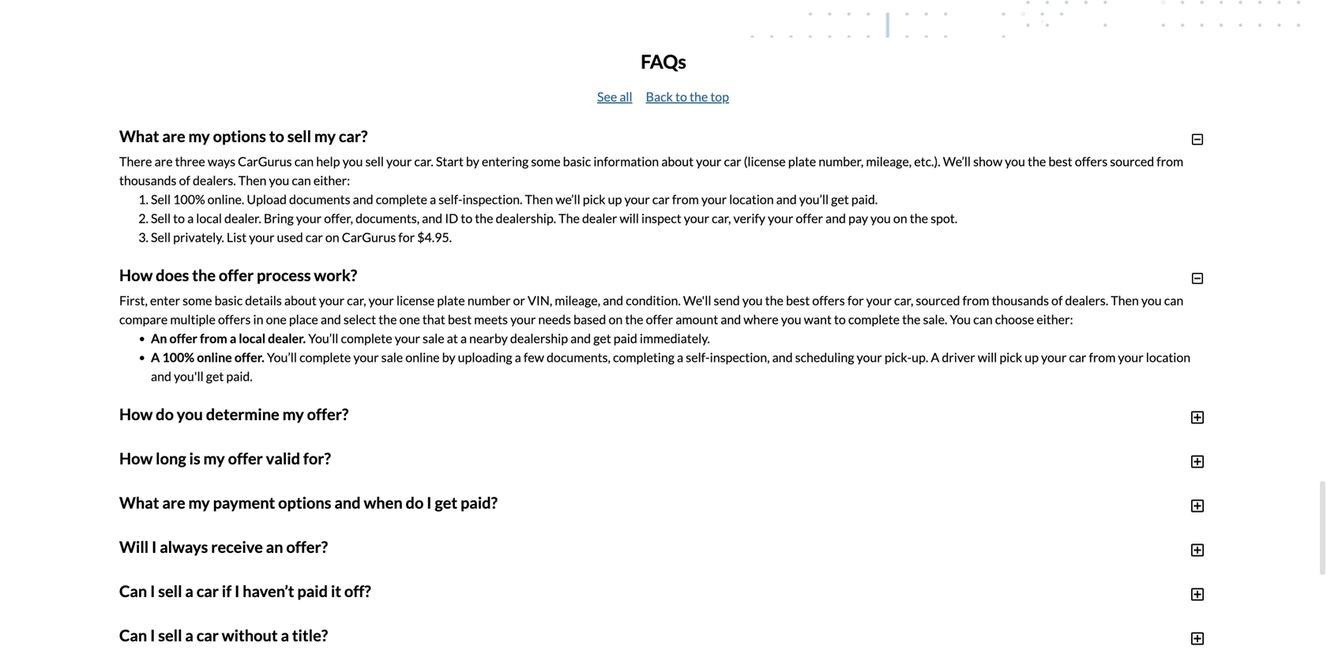 Task type: describe. For each thing, give the bounding box(es) containing it.
1 vertical spatial potentially
[[664, 634, 724, 650]]

2 deposit from the left
[[905, 558, 946, 574]]

few inside you'll complete your sale online by uploading a few documents, completing a self-inspection, and scheduling your pick-up. a driver will pick up your car from your location and you'll get paid.
[[524, 350, 545, 365]]

pay right we'll
[[846, 634, 866, 650]]

dealers. inside first, enter some basic details about your car, your license plate number or vin, mileage, and condition. we'll send you the best offers for your car, sourced from thousands of dealers. then you can compare multiple offers in one place and select the one that best meets your needs based on the offer amount and where you want to complete the sale. you can choose either:
[[1066, 293, 1109, 308]]

accepted
[[200, 634, 250, 650]]

lender.
[[891, 653, 928, 669]]

spot. inside the dealer will pay you on the spot. to increase your purchasing power and potentially save on taxes, consider trading in your car. by applying your trade-in value to your down payment, you can decrease or even eliminate it. depending on your state's tax laws, a trade-in could potentially save you thousands of dollars in sales tax.
[[418, 615, 445, 631]]

1 vertical spatial 100%
[[162, 350, 195, 365]]

1 vertical spatial best
[[786, 293, 810, 308]]

pay left us
[[644, 653, 663, 669]]

offer down the increase
[[499, 634, 526, 650]]

license
[[397, 293, 435, 308]]

a right at
[[461, 331, 467, 346]]

the up where
[[766, 293, 784, 308]]

local inside what are my options to sell my car? there are three ways cargurus can help you sell your car. start by entering some basic information about your car (license plate number, mileage, etc.). we'll show you the best offers sourced from thousands of dealers. then you can either: sell 100% online. upload documents and complete a self-inspection. then we'll pick up your car from your location and you'll get paid. sell to a local dealer. bring your offer, documents, and id to the dealership. the dealer will inspect your car, verify your offer and pay you on the spot. sell privately. list your used car on cargurus for $4.95.
[[196, 210, 222, 226]]

send inside if you've accepted an 100% online offer from cargurus and the offer is greater than the amount you owe on your car loan, we'll pay off your loan and send you the difference. if your offer is less than the amount you owe, you'll need to either pay off your loan before we can pay you, or pay us the difference before we can pay your lender.
[[963, 634, 989, 650]]

0 horizontal spatial into
[[203, 590, 225, 605]]

0 horizontal spatial best
[[448, 312, 472, 327]]

pick inside you'll complete your sale online by uploading a few documents, completing a self-inspection, and scheduling your pick-up. a driver will pick up your car from your location and you'll get paid.
[[1000, 350, 1023, 365]]

my up valid
[[283, 405, 304, 424]]

hold
[[1030, 558, 1054, 574]]

multiple
[[170, 312, 216, 327]]

i right if
[[235, 582, 240, 601]]

paid. inside you'll complete your sale online by uploading a few documents, completing a self-inspection, and scheduling your pick-up. a driver will pick up your car from your location and you'll get paid.
[[226, 369, 253, 384]]

a up privately. at left top
[[187, 210, 194, 226]]

inspect
[[642, 210, 682, 226]]

a left title?
[[281, 626, 289, 645]]

you'll inside you'll complete your sale online by uploading a few documents, completing a self-inspection, and scheduling your pick-up. a driver will pick up your car from your location and you'll get paid.
[[267, 350, 297, 365]]

car. inside what are my options to sell my car? there are three ways cargurus can help you sell your car. start by entering some basic information about your car (license plate number, mileage, etc.). we'll show you the best offers sourced from thousands of dealers. then you can either: sell 100% online. upload documents and complete a self-inspection. then we'll pick up your car from your location and you'll get paid. sell to a local dealer. bring your offer, documents, and id to the dealership. the dealer will inspect your car, verify your offer and pay you on the spot. sell privately. list your used car on cargurus for $4.95.
[[414, 154, 434, 169]]

up inside you'll complete your sale online by uploading a few documents, completing a self-inspection, and scheduling your pick-up. a driver will pick up your car from your location and you'll get paid.
[[1025, 350, 1039, 365]]

send inside first, enter some basic details about your car, your license plate number or vin, mileage, and condition. we'll send you the best offers for your car, sourced from thousands of dealers. then you can compare multiple offers in one place and select the one that best meets your needs based on the offer amount and where you want to complete the sale. you can choose either:
[[714, 293, 740, 308]]

2 horizontal spatial it
[[714, 558, 722, 574]]

still
[[583, 590, 603, 605]]

to right id
[[461, 210, 473, 226]]

2 vertical spatial dealer.
[[212, 615, 250, 631]]

free
[[655, 539, 678, 555]]

location inside you'll complete your sale online by uploading a few documents, completing a self-inspection, and scheduling your pick-up. a driver will pick up your car from your location and you'll get paid.
[[1147, 350, 1191, 365]]

options inside what are my options to sell my car? there are three ways cargurus can help you sell your car. start by entering some basic information about your car (license plate number, mileage, etc.). we'll show you the best offers sourced from thousands of dealers. then you can either: sell 100% online. upload documents and complete a self-inspection. then we'll pick up your car from your location and you'll get paid. sell to a local dealer. bring your offer, documents, and id to the dealership. the dealer will inspect your car, verify your offer and pay you on the spot. sell privately. list your used car on cargurus for $4.95.
[[213, 127, 266, 146]]

a left accepted
[[185, 626, 194, 645]]

laws,
[[546, 634, 573, 650]]

title?
[[292, 626, 328, 645]]

to up the you've
[[159, 615, 171, 631]]

my up ways
[[189, 127, 210, 146]]

the down check at the left
[[250, 577, 269, 593]]

offer? for how do you determine my offer?
[[307, 405, 349, 424]]

i for can i sell a car if i haven't paid it off?
[[150, 582, 155, 601]]

less
[[1177, 634, 1198, 650]]

ways
[[208, 154, 236, 169]]

1 horizontal spatial amount
[[632, 634, 674, 650]]

dealership
[[511, 331, 568, 346]]

it.
[[367, 634, 378, 650]]

funds.
[[790, 539, 823, 555]]

vin,
[[528, 293, 553, 308]]

unable
[[417, 590, 454, 605]]

entering
[[482, 154, 529, 169]]

my up transfer.
[[189, 493, 210, 512]]

the down power
[[611, 634, 629, 650]]

get left paid?
[[435, 493, 458, 512]]

back
[[646, 89, 673, 104]]

paid. inside what are my options to sell my car? there are three ways cargurus can help you sell your car. start by entering some basic information about your car (license plate number, mileage, etc.). we'll show you the best offers sourced from thousands of dealers. then you can either: sell 100% online. upload documents and complete a self-inspection. then we'll pick up your car from your location and you'll get paid. sell to a local dealer. bring your offer, documents, and id to the dealership. the dealer will inspect your car, verify your offer and pay you on the spot. sell privately. list your used car on cargurus for $4.95.
[[852, 192, 878, 207]]

and left when
[[335, 493, 361, 512]]

and down an
[[151, 369, 171, 384]]

1 vertical spatial do
[[406, 493, 424, 512]]

uploading
[[458, 350, 513, 365]]

0 vertical spatial off
[[868, 634, 884, 650]]

payment,
[[119, 634, 170, 650]]

0 vertical spatial then
[[239, 173, 267, 188]]

dealers. inside what are my options to sell my car? there are three ways cargurus can help you sell your car. start by entering some basic information about your car (license plate number, mileage, etc.). we'll show you the best offers sourced from thousands of dealers. then you can either: sell 100% online. upload documents and complete a self-inspection. then we'll pick up your car from your location and you'll get paid. sell to a local dealer. bring your offer, documents, and id to the dealership. the dealer will inspect your car, verify your offer and pay you on the spot. sell privately. list your used car on cargurus for $4.95.
[[193, 173, 236, 188]]

to left business
[[988, 539, 1000, 555]]

see
[[598, 89, 618, 104]]

an offer from a local dealer. you'll complete your sale at a nearby dealership and get paid immediately.
[[151, 331, 710, 346]]

online inside if you've accepted an 100% online offer from cargurus and the offer is greater than the amount you owe on your car loan, we'll pay off your loan and send you the difference. if your offer is less than the amount you owe, you'll need to either pay off your loan before we can pay you, or pay us the difference before we can pay your lender.
[[303, 634, 337, 650]]

a up the you've
[[174, 615, 181, 631]]

does
[[156, 266, 189, 285]]

0 vertical spatial an
[[266, 538, 283, 557]]

sell left car?
[[288, 127, 311, 146]]

i right when
[[427, 493, 432, 512]]

for inside what are my options to sell my car? there are three ways cargurus can help you sell your car. start by entering some basic information about your car (license plate number, mileage, etc.). we'll show you the best offers sourced from thousands of dealers. then you can either: sell 100% online. upload documents and complete a self-inspection. then we'll pick up your car from your location and you'll get paid. sell to a local dealer. bring your offer, documents, and id to the dealership. the dealer will inspect your car, verify your offer and pay you on the spot. sell privately. list your used car on cargurus for $4.95.
[[399, 229, 415, 245]]

day.
[[784, 558, 806, 574]]

from inside you'll complete your sale online by uploading a few documents, completing a self-inspection, and scheduling your pick-up. a driver will pick up your car from your location and you'll get paid.
[[1090, 350, 1116, 365]]

details
[[245, 293, 282, 308]]

1 horizontal spatial offers
[[813, 293, 846, 308]]

some inside first, enter some basic details about your car, your license plate number or vin, mileage, and condition. we'll send you the best offers for your car, sourced from thousands of dealers. then you can compare multiple offers in one place and select the one that best meets your needs based on the offer amount and where you want to complete the sale. you can choose either:
[[183, 293, 212, 308]]

and down to
[[455, 634, 476, 650]]

pay left you,
[[582, 653, 601, 669]]

and left scheduling
[[773, 350, 793, 365]]

0 vertical spatial funds
[[1057, 558, 1088, 574]]

selling to a local dealer.
[[119, 615, 250, 631]]

from inside first, enter some basic details about your car, your license plate number or vin, mileage, and condition. we'll send you the best offers for your car, sourced from thousands of dealers. then you can compare multiple offers in one place and select the one that best meets your needs based on the offer amount and where you want to complete the sale. you can choose either:
[[963, 293, 990, 308]]

offer left valid
[[228, 449, 263, 468]]

1 vertical spatial save
[[726, 634, 751, 650]]

on inside if you've accepted an 100% online offer from cargurus and the offer is greater than the amount you owe on your car loan, we'll pay off your loan and send you the difference. if your offer is less than the amount you owe, you'll need to either pay off your loan before we can pay you, or pay us the difference before we can pay your lender.
[[725, 634, 739, 650]]

1 horizontal spatial is
[[529, 634, 537, 650]]

first,
[[119, 293, 148, 308]]

and left you'll
[[777, 192, 797, 207]]

0 horizontal spatial payment
[[213, 493, 275, 512]]

2 horizontal spatial if
[[1097, 634, 1105, 650]]

link
[[230, 539, 254, 555]]

for down portal
[[473, 558, 489, 574]]

any
[[227, 590, 247, 605]]

before down the most on the bottom left of page
[[587, 558, 623, 574]]

2 horizontal spatial car,
[[895, 293, 914, 308]]

0 horizontal spatial than
[[151, 653, 176, 669]]

by inside you'll complete your sale online by uploading a few documents, completing a self-inspection, and scheduling your pick-up. a driver will pick up your car from your location and you'll get paid.
[[442, 350, 456, 365]]

days
[[1151, 558, 1176, 574]]

pay inside the dealer will pay you on the spot. to increase your purchasing power and potentially save on taxes, consider trading in your car. by applying your trade-in value to your down payment, you can decrease or even eliminate it. depending on your state's tax laws, a trade-in could potentially save you thousands of dollars in sales tax.
[[335, 615, 355, 631]]

the down the 'inspection.'
[[475, 210, 494, 226]]

the up 'be'
[[523, 539, 541, 555]]

2 have from the left
[[877, 558, 903, 574]]

1 horizontal spatial it
[[492, 558, 500, 574]]

and up based
[[603, 293, 624, 308]]

consider
[[803, 615, 851, 631]]

you
[[951, 312, 972, 327]]

sell down car?
[[366, 154, 384, 169]]

the right does
[[192, 266, 216, 285]]

the right show
[[1028, 154, 1047, 169]]

taxes,
[[769, 615, 801, 631]]

owe
[[700, 634, 723, 650]]

decrease
[[218, 634, 267, 650]]

most
[[586, 539, 614, 555]]

1 vertical spatial dealer.
[[268, 331, 306, 346]]

you'll inside you'll complete your sale online by uploading a few documents, completing a self-inspection, and scheduling your pick-up. a driver will pick up your car from your location and you'll get paid.
[[174, 369, 204, 384]]

in down power
[[619, 634, 629, 650]]

how long is my offer valid for?
[[119, 449, 331, 468]]

always
[[160, 538, 208, 557]]

based
[[574, 312, 607, 327]]

want
[[804, 312, 832, 327]]

where
[[744, 312, 779, 327]]

can for can i sell a car if i haven't paid it off?
[[119, 582, 147, 601]]

immediately.
[[640, 331, 710, 346]]

limits
[[949, 558, 979, 574]]

offer left it.
[[340, 634, 367, 650]]

documents, inside you'll complete your sale online by uploading a few documents, completing a self-inspection, and scheduling your pick-up. a driver will pick up your car from your location and you'll get paid.
[[547, 350, 611, 365]]

plate inside first, enter some basic details about your car, your license plate number or vin, mileage, and condition. we'll send you the best offers for your car, sourced from thousands of dealers. then you can compare multiple offers in one place and select the one that best meets your needs based on the offer amount and where you want to complete the sale. you can choose either:
[[437, 293, 465, 308]]

2 vertical spatial offers
[[218, 312, 251, 327]]

then inside first, enter some basic details about your car, your license plate number or vin, mileage, and condition. we'll send you the best offers for your car, sourced from thousands of dealers. then you can compare multiple offers in one place and select the one that best meets your needs based on the offer amount and where you want to complete the sale. you can choose either:
[[1112, 293, 1140, 308]]

scheduling
[[796, 350, 855, 365]]

there
[[119, 154, 152, 169]]

1 horizontal spatial trade-
[[1052, 615, 1086, 631]]

complete inside what are my options to sell my car? there are three ways cargurus can help you sell your car. start by entering some basic information about your car (license plate number, mileage, etc.). we'll show you the best offers sourced from thousands of dealers. then you can either: sell 100% online. upload documents and complete a self-inspection. then we'll pick up your car from your location and you'll get paid. sell to a local dealer. bring your offer, documents, and id to the dealership. the dealer will inspect your car, verify your offer and pay you on the spot. sell privately. list your used car on cargurus for $4.95.
[[376, 192, 428, 207]]

and up $4.95.
[[422, 210, 443, 226]]

in up sales
[[896, 615, 906, 631]]

2 horizontal spatial receive
[[859, 539, 899, 555]]

to left 'be'
[[502, 558, 514, 574]]

privately.
[[173, 229, 224, 245]]

pick- inside 'bank transfer. link your bank account through our secure portal for the fastest, most hassle-free way to receive your funds. you'll receive payment in one to three business days. check. request a check and you'll have to wait a few hours for it to be activated before you can deposit it on pick-up day. some banks have deposit limits and may hold funds for several days before depositing the funds into your account.'
[[741, 558, 768, 574]]

select
[[344, 312, 376, 327]]

0 horizontal spatial one
[[266, 312, 287, 327]]

meets
[[474, 312, 508, 327]]

are for options
[[162, 127, 186, 146]]

state's
[[488, 634, 524, 650]]

what are my payment options and when do i get paid?
[[119, 493, 498, 512]]

2 we from the left
[[800, 653, 816, 669]]

get down based
[[594, 331, 612, 346]]

and right documents
[[353, 192, 374, 207]]

and down based
[[571, 331, 591, 346]]

a up offer. at the left
[[230, 331, 237, 346]]

if for will
[[119, 590, 128, 605]]

my up help
[[314, 127, 336, 146]]

falls
[[178, 590, 200, 605]]

thousands inside what are my options to sell my car? there are three ways cargurus can help you sell your car. start by entering some basic information about your car (license plate number, mileage, etc.). we'll show you the best offers sourced from thousands of dealers. then you can either: sell 100% online. upload documents and complete a self-inspection. then we'll pick up your car from your location and you'll get paid. sell to a local dealer. bring your offer, documents, and id to the dealership. the dealer will inspect your car, verify your offer and pay you on the spot. sell privately. list your used car on cargurus for $4.95.
[[119, 173, 177, 188]]

offer left less
[[1136, 634, 1163, 650]]

portal
[[468, 539, 501, 555]]

business
[[1035, 539, 1082, 555]]

determine
[[206, 405, 280, 424]]

will i always receive an offer?
[[119, 538, 328, 557]]

inspection.
[[463, 192, 523, 207]]

to up upload
[[269, 127, 284, 146]]

on inside 'bank transfer. link your bank account through our secure portal for the fastest, most hassle-free way to receive your funds. you'll receive payment in one to three business days. check. request a check and you'll have to wait a few hours for it to be activated before you can deposit it on pick-up day. some banks have deposit limits and may hold funds for several days before depositing the funds into your account.'
[[724, 558, 738, 574]]

sales
[[902, 634, 930, 650]]

an
[[151, 331, 167, 346]]

before down check.
[[151, 577, 188, 593]]

a up $4.95.
[[430, 192, 436, 207]]

what for what are my payment options and when do i get paid?
[[119, 493, 159, 512]]

in inside first, enter some basic details about your car, your license plate number or vin, mileage, and condition. we'll send you the best offers for your car, sourced from thousands of dealers. then you can compare multiple offers in one place and select the one that best meets your needs based on the offer amount and where you want to complete the sale. you can choose either:
[[253, 312, 264, 327]]

complete inside you'll complete your sale online by uploading a few documents, completing a self-inspection, and scheduling your pick-up. a driver will pick up your car from your location and you'll get paid.
[[300, 350, 351, 365]]

1 vertical spatial are
[[155, 154, 173, 169]]

we'll
[[818, 634, 844, 650]]

and left you're
[[356, 590, 377, 605]]

1 vertical spatial local
[[239, 331, 266, 346]]

pay down dollars
[[841, 653, 860, 669]]

to up privately. at left top
[[173, 210, 185, 226]]

1 horizontal spatial options
[[278, 493, 332, 512]]

offer? for will i always receive an offer?
[[286, 538, 328, 557]]

and left where
[[721, 312, 742, 327]]

1 vertical spatial then
[[525, 192, 553, 207]]

offer up details
[[219, 266, 254, 285]]

0 horizontal spatial receive
[[211, 538, 263, 557]]

1 we from the left
[[541, 653, 557, 669]]

the down the you've
[[179, 653, 197, 669]]

self- inside what are my options to sell my car? there are three ways cargurus can help you sell your car. start by entering some basic information about your car (license plate number, mileage, etc.). we'll show you the best offers sourced from thousands of dealers. then you can either: sell 100% online. upload documents and complete a self-inspection. then we'll pick up your car from your location and you'll get paid. sell to a local dealer. bring your offer, documents, and id to the dealership. the dealer will inspect your car, verify your offer and pay you on the spot. sell privately. list your used car on cargurus for $4.95.
[[439, 192, 463, 207]]

1 deposit from the left
[[670, 558, 711, 574]]

will inside the dealer will pay you on the spot. to increase your purchasing power and potentially save on taxes, consider trading in your car. by applying your trade-in value to your down payment, you can decrease or even eliminate it. depending on your state's tax laws, a trade-in could potentially save you thousands of dollars in sales tax.
[[314, 615, 333, 631]]

offer inside what are my options to sell my car? there are three ways cargurus can help you sell your car. start by entering some basic information about your car (license plate number, mileage, etc.). we'll show you the best offers sourced from thousands of dealers. then you can either: sell 100% online. upload documents and complete a self-inspection. then we'll pick up your car from your location and you'll get paid. sell to a local dealer. bring your offer, documents, and id to the dealership. the dealer will inspect your car, verify your offer and pay you on the spot. sell privately. list your used car on cargurus for $4.95.
[[796, 210, 824, 226]]

the down applying
[[1015, 634, 1033, 650]]

0 horizontal spatial cargurus
[[238, 154, 292, 169]]

the down condition.
[[626, 312, 644, 327]]

2 vertical spatial local
[[183, 615, 210, 631]]

0 horizontal spatial funds
[[271, 577, 302, 593]]

information
[[594, 154, 659, 169]]

2 horizontal spatial is
[[1166, 634, 1174, 650]]

the inside what are my options to sell my car? there are three ways cargurus can help you sell your car. start by entering some basic information about your car (license plate number, mileage, etc.). we'll show you the best offers sourced from thousands of dealers. then you can either: sell 100% online. upload documents and complete a self-inspection. then we'll pick up your car from your location and you'll get paid. sell to a local dealer. bring your offer, documents, and id to the dealership. the dealer will inspect your car, verify your offer and pay you on the spot. sell privately. list your used car on cargurus for $4.95.
[[559, 210, 580, 226]]

sell right selling at the bottom
[[158, 626, 182, 645]]

the dealer will pay you on the spot. to increase your purchasing power and potentially save on taxes, consider trading in your car. by applying your trade-in value to your down payment, you can decrease or even eliminate it. depending on your state's tax laws, a trade-in could potentially save you thousands of dollars in sales tax.
[[119, 615, 1204, 650]]

0 vertical spatial loan
[[914, 634, 938, 650]]

us.
[[780, 590, 795, 605]]

valid
[[266, 449, 300, 468]]

in left sales
[[890, 634, 900, 650]]

(license
[[744, 154, 786, 169]]

process
[[257, 266, 311, 285]]

pay inside what are my options to sell my car? there are three ways cargurus can help you sell your car. start by entering some basic information about your car (license plate number, mileage, etc.). we'll show you the best offers sourced from thousands of dealers. then you can either: sell 100% online. upload documents and complete a self-inspection. then we'll pick up your car from your location and you'll get paid. sell to a local dealer. bring your offer, documents, and id to the dealership. the dealer will inspect your car, verify your offer and pay you on the spot. sell privately. list your used car on cargurus for $4.95.
[[849, 210, 869, 226]]

0 vertical spatial save
[[725, 615, 750, 631]]

self- inside you'll complete your sale online by uploading a few documents, completing a self-inspection, and scheduling your pick-up. a driver will pick up your car from your location and you'll get paid.
[[686, 350, 710, 365]]

on inside first, enter some basic details about your car, your license plate number or vin, mileage, and condition. we'll send you the best offers for your car, sourced from thousands of dealers. then you can compare multiple offers in one place and select the one that best meets your needs based on the offer amount and where you want to complete the sale. you can choose either:
[[609, 312, 623, 327]]

0 horizontal spatial amount
[[199, 653, 242, 669]]

of inside the dealer will pay you on the spot. to increase your purchasing power and potentially save on taxes, consider trading in your car. by applying your trade-in value to your down payment, you can decrease or even eliminate it. depending on your state's tax laws, a trade-in could potentially save you thousands of dollars in sales tax.
[[836, 634, 847, 650]]

up inside what are my options to sell my car? there are three ways cargurus can help you sell your car. start by entering some basic information about your car (license plate number, mileage, etc.). we'll show you the best offers sourced from thousands of dealers. then you can either: sell 100% online. upload documents and complete a self-inspection. then we'll pick up your car from your location and you'll get paid. sell to a local dealer. bring your offer, documents, and id to the dealership. the dealer will inspect your car, verify your offer and pay you on the spot. sell privately. list your used car on cargurus for $4.95.
[[608, 192, 622, 207]]

you'll inside if you've accepted an 100% online offer from cargurus and the offer is greater than the amount you owe on your car loan, we'll pay off your loan and send you the difference. if your offer is less than the amount you owe, you'll need to either pay off your loan before we can pay you, or pay us the difference before we can pay your lender.
[[296, 653, 326, 669]]

sell down check.
[[158, 582, 182, 601]]

i for can i sell a car without a title?
[[150, 626, 155, 645]]

or inside if you've accepted an 100% online offer from cargurus and the offer is greater than the amount you owe on your car loan, we'll pay off your loan and send you the difference. if your offer is less than the amount you owe, you'll need to either pay off your loan before we can pay you, or pay us the difference before we can pay your lender.
[[629, 653, 641, 669]]

and down you'll
[[826, 210, 847, 226]]

offer, inside what are my options to sell my car? there are three ways cargurus can help you sell your car. start by entering some basic information about your car (license plate number, mileage, etc.). we'll show you the best offers sourced from thousands of dealers. then you can either: sell 100% online. upload documents and complete a self-inspection. then we'll pick up your car from your location and you'll get paid. sell to a local dealer. bring your offer, documents, and id to the dealership. the dealer will inspect your car, verify your offer and pay you on the spot. sell privately. list your used car on cargurus for $4.95.
[[324, 210, 353, 226]]

the left sale.
[[903, 312, 921, 327]]

documents, inside what are my options to sell my car? there are three ways cargurus can help you sell your car. start by entering some basic information about your car (license plate number, mileage, etc.). we'll show you the best offers sourced from thousands of dealers. then you can either: sell 100% online. upload documents and complete a self-inspection. then we'll pick up your car from your location and you'll get paid. sell to a local dealer. bring your offer, documents, and id to the dealership. the dealer will inspect your car, verify your offer and pay you on the spot. sell privately. list your used car on cargurus for $4.95.
[[356, 210, 420, 226]]

and left may
[[982, 558, 1002, 574]]

1 horizontal spatial cargurus
[[342, 229, 396, 245]]

a up selling to a local dealer.
[[185, 582, 194, 601]]

1 sell from the top
[[151, 192, 171, 207]]

to right way
[[705, 539, 717, 555]]

us
[[666, 653, 678, 669]]

0 horizontal spatial car,
[[347, 293, 366, 308]]

dollars
[[850, 634, 887, 650]]

a down the immediately.
[[677, 350, 684, 365]]

you'll
[[800, 192, 829, 207]]

compare
[[119, 312, 168, 327]]

the inside button
[[690, 89, 708, 104]]

in left value
[[1086, 615, 1097, 631]]

0 horizontal spatial it
[[331, 582, 341, 601]]

owe,
[[267, 653, 293, 669]]

place
[[289, 312, 318, 327]]

either: inside what are my options to sell my car? there are three ways cargurus can help you sell your car. start by entering some basic information about your car (license plate number, mileage, etc.). we'll show you the best offers sourced from thousands of dealers. then you can either: sell 100% online. upload documents and complete a self-inspection. then we'll pick up your car from your location and you'll get paid. sell to a local dealer. bring your offer, documents, and id to the dealership. the dealer will inspect your car, verify your offer and pay you on the spot. sell privately. list your used car on cargurus for $4.95.
[[314, 173, 350, 188]]

the right us
[[681, 653, 699, 669]]

can inside 'bank transfer. link your bank account through our secure portal for the fastest, most hassle-free way to receive your funds. you'll receive payment in one to three business days. check. request a check and you'll have to wait a few hours for it to be activated before you can deposit it on pick-up day. some banks have deposit limits and may hold funds for several days before depositing the funds into your account.'
[[649, 558, 668, 574]]

to left the wait
[[366, 558, 378, 574]]

how do you determine my offer?
[[119, 405, 349, 424]]

1 vertical spatial offer,
[[507, 590, 536, 605]]

sale.
[[924, 312, 948, 327]]

1 horizontal spatial one
[[400, 312, 420, 327]]

1 vertical spatial paid
[[298, 582, 328, 601]]

0 horizontal spatial do
[[156, 405, 174, 424]]

and down the bank
[[282, 558, 303, 574]]

for up 'be'
[[504, 539, 520, 555]]

offer down multiple
[[170, 331, 198, 346]]

pick inside what are my options to sell my car? there are three ways cargurus can help you sell your car. start by entering some basic information about your car (license plate number, mileage, etc.). we'll show you the best offers sourced from thousands of dealers. then you can either: sell 100% online. upload documents and complete a self-inspection. then we'll pick up your car from your location and you'll get paid. sell to a local dealer. bring your offer, documents, and id to the dealership. the dealer will inspect your car, verify your offer and pay you on the spot. sell privately. list your used car on cargurus for $4.95.
[[583, 192, 606, 207]]

complete down select
[[341, 331, 393, 346]]

dealer. inside what are my options to sell my car? there are three ways cargurus can help you sell your car. start by entering some basic information about your car (license plate number, mileage, etc.). we'll show you the best offers sourced from thousands of dealers. then you can either: sell 100% online. upload documents and complete a self-inspection. then we'll pick up your car from your location and you'll get paid. sell to a local dealer. bring your offer, documents, and id to the dealership. the dealer will inspect your car, verify your offer and pay you on the spot. sell privately. list your used car on cargurus for $4.95.
[[225, 210, 261, 226]]

privately
[[701, 590, 750, 605]]

a right the wait
[[407, 558, 413, 574]]

0 vertical spatial than
[[583, 634, 608, 650]]

0 horizontal spatial loan
[[476, 653, 499, 669]]

a down link
[[239, 558, 246, 574]]

and down by
[[940, 634, 961, 650]]

100% inside if you've accepted an 100% online offer from cargurus and the offer is greater than the amount you owe on your car loan, we'll pay off your loan and send you the difference. if your offer is less than the amount you owe, you'll need to either pay off your loan before we can pay you, or pay us the difference before we can pay your lender.
[[269, 634, 301, 650]]

at
[[447, 331, 458, 346]]

to inside if you've accepted an 100% online offer from cargurus and the offer is greater than the amount you owe on your car loan, we'll pay off your loan and send you the difference. if your offer is less than the amount you owe, you'll need to either pay off your loan before we can pay you, or pay us the difference before we can pay your lender.
[[358, 653, 370, 669]]

2 sell from the top
[[151, 210, 171, 226]]

start
[[436, 154, 464, 169]]

if for can
[[151, 634, 159, 650]]

see all
[[598, 89, 633, 104]]



Task type: vqa. For each thing, say whether or not it's contained in the screenshot.
"wait"
yes



Task type: locate. For each thing, give the bounding box(es) containing it.
options
[[213, 127, 266, 146], [278, 493, 332, 512]]

1 horizontal spatial spot.
[[931, 210, 958, 226]]

offer inside first, enter some basic details about your car, your license plate number or vin, mileage, and condition. we'll send you the best offers for your car, sourced from thousands of dealers. then you can compare multiple offers in one place and select the one that best meets your needs based on the offer amount and where you want to complete the sale. you can choose either:
[[646, 312, 674, 327]]

three up may
[[1002, 539, 1032, 555]]

best right show
[[1049, 154, 1073, 169]]

3 sell from the top
[[151, 229, 171, 245]]

1 vertical spatial thousands
[[992, 293, 1050, 308]]

2 what from the top
[[119, 493, 159, 512]]

1 horizontal spatial up
[[768, 558, 782, 574]]

0 vertical spatial what
[[119, 127, 159, 146]]

2 horizontal spatial one
[[965, 539, 986, 555]]

0 vertical spatial amount
[[676, 312, 719, 327]]

up.
[[912, 350, 929, 365]]

0 horizontal spatial paid
[[298, 582, 328, 601]]

some inside what are my options to sell my car? there are three ways cargurus can help you sell your car. start by entering some basic information about your car (license plate number, mileage, etc.). we'll show you the best offers sourced from thousands of dealers. then you can either: sell 100% online. upload documents and complete a self-inspection. then we'll pick up your car from your location and you'll get paid. sell to a local dealer. bring your offer, documents, and id to the dealership. the dealer will inspect your car, verify your offer and pay you on the spot. sell privately. list your used car on cargurus for $4.95.
[[531, 154, 561, 169]]

0 vertical spatial options
[[213, 127, 266, 146]]

car, up up.
[[895, 293, 914, 308]]

1 horizontal spatial paid
[[614, 331, 638, 346]]

to inside the dealer will pay you on the spot. to increase your purchasing power and potentially save on taxes, consider trading in your car. by applying your trade-in value to your down payment, you can decrease or even eliminate it. depending on your state's tax laws, a trade-in could potentially save you thousands of dollars in sales tax.
[[1131, 615, 1143, 631]]

0 horizontal spatial is
[[189, 449, 201, 468]]

cargurus inside if you've accepted an 100% online offer from cargurus and the offer is greater than the amount you owe on your car loan, we'll pay off your loan and send you the difference. if your offer is less than the amount you owe, you'll need to either pay off your loan before we can pay you, or pay us the difference before we can pay your lender.
[[399, 634, 453, 650]]

for inside first, enter some basic details about your car, your license plate number or vin, mileage, and condition. we'll send you the best offers for your car, sourced from thousands of dealers. then you can compare multiple offers in one place and select the one that best meets your needs based on the offer amount and where you want to complete the sale. you can choose either:
[[848, 293, 864, 308]]

1 horizontal spatial deposit
[[905, 558, 946, 574]]

paid.
[[852, 192, 878, 207], [226, 369, 253, 384]]

1 vertical spatial amount
[[632, 634, 674, 650]]

1 vertical spatial self-
[[686, 350, 710, 365]]

0 horizontal spatial either:
[[314, 173, 350, 188]]

what up will
[[119, 493, 159, 512]]

you'll right offer. at the left
[[267, 350, 297, 365]]

0 vertical spatial dealers.
[[193, 173, 236, 188]]

if up selling at the bottom
[[119, 590, 128, 605]]

used inside what are my options to sell my car? there are three ways cargurus can help you sell your car. start by entering some basic information about your car (license plate number, mileage, etc.). we'll show you the best offers sourced from thousands of dealers. then you can either: sell 100% online. upload documents and complete a self-inspection. then we'll pick up your car from your location and you'll get paid. sell to a local dealer. bring your offer, documents, and id to the dealership. the dealer will inspect your car, verify your offer and pay you on the spot. sell privately. list your used car on cargurus for $4.95.
[[277, 229, 303, 245]]

account
[[314, 539, 358, 555]]

dealer left inspect
[[583, 210, 618, 226]]

0 vertical spatial paid
[[614, 331, 638, 346]]

local up offer. at the left
[[239, 331, 266, 346]]

offer down you'll
[[796, 210, 824, 226]]

of
[[179, 173, 190, 188], [1052, 293, 1063, 308], [249, 590, 261, 605], [836, 634, 847, 650]]

few down dealership
[[524, 350, 545, 365]]

0 horizontal spatial then
[[239, 173, 267, 188]]

potentially up owe on the bottom right
[[663, 615, 723, 631]]

car inside you'll complete your sale online by uploading a few documents, completing a self-inspection, and scheduling your pick-up. a driver will pick up your car from your location and you'll get paid.
[[1070, 350, 1087, 365]]

in inside 'bank transfer. link your bank account through our secure portal for the fastest, most hassle-free way to receive your funds. you'll receive payment in one to three business days. check. request a check and you'll have to wait a few hours for it to be activated before you can deposit it on pick-up day. some banks have deposit limits and may hold funds for several days before depositing the funds into your account.'
[[952, 539, 963, 555]]

potentially up us
[[664, 634, 724, 650]]

pick right we'll
[[583, 192, 606, 207]]

online
[[197, 350, 232, 365], [406, 350, 440, 365], [303, 634, 337, 650]]

driver
[[942, 350, 976, 365]]

sell
[[288, 127, 311, 146], [366, 154, 384, 169], [158, 582, 182, 601], [158, 626, 182, 645]]

mileage,
[[867, 154, 912, 169], [555, 293, 601, 308]]

are
[[162, 127, 186, 146], [155, 154, 173, 169], [162, 493, 186, 512]]

transfer.
[[182, 539, 228, 555]]

the inside the dealer will pay you on the spot. to increase your purchasing power and potentially save on taxes, consider trading in your car. by applying your trade-in value to your down payment, you can decrease or even eliminate it. depending on your state's tax laws, a trade-in could potentially save you thousands of dollars in sales tax.
[[397, 615, 415, 631]]

cargurus up work?
[[342, 229, 396, 245]]

few inside 'bank transfer. link your bank account through our secure portal for the fastest, most hassle-free way to receive your funds. you'll receive payment in one to three business days. check. request a check and you'll have to wait a few hours for it to be activated before you can deposit it on pick-up day. some banks have deposit limits and may hold funds for several days before depositing the funds into your account.'
[[416, 558, 436, 574]]

an up the increase
[[491, 590, 504, 605]]

sell
[[151, 192, 171, 207], [151, 210, 171, 226], [151, 229, 171, 245]]

pay down depending
[[408, 653, 427, 669]]

0 vertical spatial you'll
[[174, 369, 204, 384]]

1 vertical spatial or
[[270, 634, 282, 650]]

0 vertical spatial potentially
[[663, 615, 723, 631]]

0 horizontal spatial used
[[277, 229, 303, 245]]

you'll complete your sale online by uploading a few documents, completing a self-inspection, and scheduling your pick-up. a driver will pick up your car from your location and you'll get paid.
[[151, 350, 1191, 384]]

amount down accepted
[[199, 653, 242, 669]]

0 vertical spatial 100%
[[173, 192, 205, 207]]

verify
[[734, 210, 766, 226]]

1 horizontal spatial dealer
[[583, 210, 618, 226]]

bring
[[264, 210, 294, 226]]

first, enter some basic details about your car, your license plate number or vin, mileage, and condition. we'll send you the best offers for your car, sourced from thousands of dealers. then you can compare multiple offers in one place and select the one that best meets your needs based on the offer amount and where you want to complete the sale. you can choose either:
[[119, 293, 1184, 327]]

online up need
[[303, 634, 337, 650]]

2 a from the left
[[931, 350, 940, 365]]

sourced inside what are my options to sell my car? there are three ways cargurus can help you sell your car. start by entering some basic information about your car (license plate number, mileage, etc.). we'll show you the best offers sourced from thousands of dealers. then you can either: sell 100% online. upload documents and complete a self-inspection. then we'll pick up your car from your location and you'll get paid. sell to a local dealer. bring your offer, documents, and id to the dealership. the dealer will inspect your car, verify your offer and pay you on the spot. sell privately. list your used car on cargurus for $4.95.
[[1111, 154, 1155, 169]]

dealer inside what are my options to sell my car? there are three ways cargurus can help you sell your car. start by entering some basic information about your car (license plate number, mileage, etc.). we'll show you the best offers sourced from thousands of dealers. then you can either: sell 100% online. upload documents and complete a self-inspection. then we'll pick up your car from your location and you'll get paid. sell to a local dealer. bring your offer, documents, and id to the dealership. the dealer will inspect your car, verify your offer and pay you on the spot. sell privately. list your used car on cargurus for $4.95.
[[583, 210, 618, 226]]

1 have from the left
[[338, 558, 364, 574]]

the down etc.).
[[910, 210, 929, 226]]

before down loan,
[[761, 653, 798, 669]]

what inside what are my options to sell my car? there are three ways cargurus can help you sell your car. start by entering some basic information about your car (license plate number, mileage, etc.). we'll show you the best offers sourced from thousands of dealers. then you can either: sell 100% online. upload documents and complete a self-inspection. then we'll pick up your car from your location and you'll get paid. sell to a local dealer. bring your offer, documents, and id to the dealership. the dealer will inspect your car, verify your offer and pay you on the spot. sell privately. list your used car on cargurus for $4.95.
[[119, 127, 159, 146]]

2 can from the top
[[119, 626, 147, 645]]

a down dealership
[[515, 350, 522, 365]]

to down it.
[[358, 653, 370, 669]]

an right accepted
[[253, 634, 266, 650]]

online down 'an offer from a local dealer. you'll complete your sale at a nearby dealership and get paid immediately.'
[[406, 350, 440, 365]]

to inside button
[[676, 89, 688, 104]]

get
[[832, 192, 850, 207], [594, 331, 612, 346], [206, 369, 224, 384], [435, 493, 458, 512], [471, 590, 488, 605]]

1 vertical spatial spot.
[[418, 615, 445, 631]]

best up at
[[448, 312, 472, 327]]

needs
[[539, 312, 571, 327]]

depositing
[[190, 577, 248, 593]]

offers inside what are my options to sell my car? there are three ways cargurus can help you sell your car. start by entering some basic information about your car (license plate number, mileage, etc.). we'll show you the best offers sourced from thousands of dealers. then you can either: sell 100% online. upload documents and complete a self-inspection. then we'll pick up your car from your location and you'll get paid. sell to a local dealer. bring your offer, documents, and id to the dealership. the dealer will inspect your car, verify your offer and pay you on the spot. sell privately. list your used car on cargurus for $4.95.
[[1076, 154, 1108, 169]]

0 horizontal spatial will
[[314, 615, 333, 631]]

1 horizontal spatial off
[[868, 634, 884, 650]]

0 vertical spatial are
[[162, 127, 186, 146]]

paid. down offer. at the left
[[226, 369, 253, 384]]

we down the laws,
[[541, 653, 557, 669]]

2 how from the top
[[119, 405, 153, 424]]

1 horizontal spatial then
[[525, 192, 553, 207]]

car. inside the dealer will pay you on the spot. to increase your purchasing power and potentially save on taxes, consider trading in your car. by applying your trade-in value to your down payment, you can decrease or even eliminate it. depending on your state's tax laws, a trade-in could potentially save you thousands of dollars in sales tax.
[[936, 615, 955, 631]]

payment up limits
[[901, 539, 950, 555]]

0 vertical spatial pick
[[583, 192, 606, 207]]

from inside if you've accepted an 100% online offer from cargurus and the offer is greater than the amount you owe on your car loan, we'll pay off your loan and send you the difference. if your offer is less than the amount you owe, you'll need to either pay off your loan before we can pay you, or pay us the difference before we can pay your lender.
[[369, 634, 396, 650]]

spot. down we'll
[[931, 210, 958, 226]]

1 vertical spatial off
[[430, 653, 445, 669]]

three inside what are my options to sell my car? there are three ways cargurus can help you sell your car. start by entering some basic information about your car (license plate number, mileage, etc.). we'll show you the best offers sourced from thousands of dealers. then you can either: sell 100% online. upload documents and complete a self-inspection. then we'll pick up your car from your location and you'll get paid. sell to a local dealer. bring your offer, documents, and id to the dealership. the dealer will inspect your car, verify your offer and pay you on the spot. sell privately. list your used car on cargurus for $4.95.
[[175, 154, 205, 169]]

0 horizontal spatial have
[[338, 558, 364, 574]]

1 what from the top
[[119, 127, 159, 146]]

1 can from the top
[[119, 582, 147, 601]]

thousands
[[119, 173, 177, 188], [992, 293, 1050, 308], [776, 634, 833, 650]]

my right long
[[204, 449, 225, 468]]

basic inside first, enter some basic details about your car, your license plate number or vin, mileage, and condition. we'll send you the best offers for your car, sourced from thousands of dealers. then you can compare multiple offers in one place and select the one that best meets your needs based on the offer amount and where you want to complete the sale. you can choose either:
[[215, 293, 243, 308]]

what
[[119, 127, 159, 146], [119, 493, 159, 512]]

dealership.
[[496, 210, 557, 226]]

a right up.
[[931, 350, 940, 365]]

we'll
[[684, 293, 712, 308]]

and inside the dealer will pay you on the spot. to increase your purchasing power and potentially save on taxes, consider trading in your car. by applying your trade-in value to your down payment, you can decrease or even eliminate it. depending on your state's tax laws, a trade-in could potentially save you thousands of dollars in sales tax.
[[640, 615, 661, 631]]

down
[[1173, 615, 1204, 631]]

you'll down place
[[308, 331, 339, 346]]

i left the you've
[[150, 626, 155, 645]]

for?
[[303, 449, 331, 468]]

1 horizontal spatial used
[[652, 590, 679, 605]]

1 vertical spatial an
[[491, 590, 504, 605]]

days.
[[1085, 539, 1113, 555]]

1 horizontal spatial funds
[[1057, 558, 1088, 574]]

0 horizontal spatial trade-
[[585, 634, 619, 650]]

0 vertical spatial dealer.
[[225, 210, 261, 226]]

have down account
[[338, 558, 364, 574]]

about inside first, enter some basic details about your car, your license plate number or vin, mileage, and condition. we'll send you the best offers for your car, sourced from thousands of dealers. then you can compare multiple offers in one place and select the one that best meets your needs based on the offer amount and where you want to complete the sale. you can choose either:
[[284, 293, 317, 308]]

get inside what are my options to sell my car? there are three ways cargurus can help you sell your car. start by entering some basic information about your car (license plate number, mileage, etc.). we'll show you the best offers sourced from thousands of dealers. then you can either: sell 100% online. upload documents and complete a self-inspection. then we'll pick up your car from your location and you'll get paid. sell to a local dealer. bring your offer, documents, and id to the dealership. the dealer will inspect your car, verify your offer and pay you on the spot. sell privately. list your used car on cargurus for $4.95.
[[832, 192, 850, 207]]

0 horizontal spatial up
[[608, 192, 622, 207]]

sourced inside first, enter some basic details about your car, your license plate number or vin, mileage, and condition. we'll send you the best offers for your car, sourced from thousands of dealers. then you can compare multiple offers in one place and select the one that best meets your needs based on the offer amount and where you want to complete the sale. you can choose either:
[[916, 293, 961, 308]]

documents, down based
[[547, 350, 611, 365]]

you'll up banks
[[826, 539, 856, 555]]

car.
[[414, 154, 434, 169], [936, 615, 955, 631]]

send
[[714, 293, 740, 308], [963, 634, 989, 650]]

tax.
[[932, 634, 952, 650]]

complete down place
[[300, 350, 351, 365]]

with
[[752, 590, 777, 605]]

pick
[[583, 192, 606, 207], [1000, 350, 1023, 365]]

to
[[676, 89, 688, 104], [269, 127, 284, 146], [173, 210, 185, 226], [461, 210, 473, 226], [835, 312, 846, 327], [705, 539, 717, 555], [988, 539, 1000, 555], [366, 558, 378, 574], [502, 558, 514, 574], [456, 590, 468, 605], [159, 615, 171, 631], [1131, 615, 1143, 631], [358, 653, 370, 669]]

online inside you'll complete your sale online by uploading a few documents, completing a self-inspection, and scheduling your pick-up. a driver will pick up your car from your location and you'll get paid.
[[406, 350, 440, 365]]

0 horizontal spatial off
[[430, 653, 445, 669]]

i for will i always receive an offer?
[[152, 538, 157, 557]]

you'll down a 100% online offer.
[[174, 369, 204, 384]]

for down days.
[[1090, 558, 1107, 574]]

sourced
[[1111, 154, 1155, 169], [916, 293, 961, 308]]

can
[[119, 582, 147, 601], [119, 626, 147, 645]]

offer?
[[307, 405, 349, 424], [286, 538, 328, 557]]

and up the could
[[640, 615, 661, 631]]

0 vertical spatial sell
[[151, 192, 171, 207]]

0 vertical spatial up
[[608, 192, 622, 207]]

1 vertical spatial by
[[442, 350, 456, 365]]

are for payment
[[162, 493, 186, 512]]

payment inside 'bank transfer. link your bank account through our secure portal for the fastest, most hassle-free way to receive your funds. you'll receive payment in one to three business days. check. request a check and you'll have to wait a few hours for it to be activated before you can deposit it on pick-up day. some banks have deposit limits and may hold funds for several days before depositing the funds into your account.'
[[901, 539, 950, 555]]

trade- up difference.
[[1052, 615, 1086, 631]]

a down an
[[151, 350, 160, 365]]

you,
[[604, 653, 627, 669]]

the inside the dealer will pay you on the spot. to increase your purchasing power and potentially save on taxes, consider trading in your car. by applying your trade-in value to your down payment, you can decrease or even eliminate it. depending on your state's tax laws, a trade-in could potentially save you thousands of dollars in sales tax.
[[252, 615, 274, 631]]

self-
[[439, 192, 463, 207], [686, 350, 710, 365]]

basic inside what are my options to sell my car? there are three ways cargurus can help you sell your car. start by entering some basic information about your car (license plate number, mileage, etc.). we'll show you the best offers sourced from thousands of dealers. then you can either: sell 100% online. upload documents and complete a self-inspection. then we'll pick up your car from your location and you'll get paid. sell to a local dealer. bring your offer, documents, and id to the dealership. the dealer will inspect your car, verify your offer and pay you on the spot. sell privately. list your used car on cargurus for $4.95.
[[563, 154, 591, 169]]

basic up we'll
[[563, 154, 591, 169]]

than
[[583, 634, 608, 650], [151, 653, 176, 669]]

three inside 'bank transfer. link your bank account through our secure portal for the fastest, most hassle-free way to receive your funds. you'll receive payment in one to three business days. check. request a check and you'll have to wait a few hours for it to be activated before you can deposit it on pick-up day. some banks have deposit limits and may hold funds for several days before depositing the funds into your account.'
[[1002, 539, 1032, 555]]

receive
[[211, 538, 263, 557], [719, 539, 760, 555], [859, 539, 899, 555]]

1 vertical spatial cargurus
[[342, 229, 396, 245]]

and right place
[[321, 312, 341, 327]]

0 horizontal spatial offers
[[218, 312, 251, 327]]

thousands inside the dealer will pay you on the spot. to increase your purchasing power and potentially save on taxes, consider trading in your car. by applying your trade-in value to your down payment, you can decrease or even eliminate it. depending on your state's tax laws, a trade-in could potentially save you thousands of dollars in sales tax.
[[776, 634, 833, 650]]

dealer.
[[225, 210, 261, 226], [268, 331, 306, 346], [212, 615, 250, 631]]

one down details
[[266, 312, 287, 327]]

in down details
[[253, 312, 264, 327]]

1 horizontal spatial car.
[[936, 615, 955, 631]]

1 vertical spatial send
[[963, 634, 989, 650]]

these
[[263, 590, 294, 605]]

to right back at the top
[[676, 89, 688, 104]]

request
[[191, 558, 237, 574]]

1 horizontal spatial a
[[931, 350, 940, 365]]

2 vertical spatial then
[[1112, 293, 1140, 308]]

can i sell a car without a title?
[[119, 626, 328, 645]]

cargurus up upload
[[238, 154, 292, 169]]

2 vertical spatial up
[[768, 558, 782, 574]]

when
[[364, 493, 403, 512]]

receive up banks
[[859, 539, 899, 555]]

0 vertical spatial how
[[119, 266, 153, 285]]

you'll
[[308, 331, 339, 346], [267, 350, 297, 365], [826, 539, 856, 555]]

if left the you've
[[151, 634, 159, 650]]

is left less
[[1166, 634, 1174, 650]]

1 a from the left
[[151, 350, 160, 365]]

banks
[[842, 558, 874, 574]]

will
[[620, 210, 639, 226], [978, 350, 998, 365], [314, 615, 333, 631]]

do right when
[[406, 493, 424, 512]]

100% inside what are my options to sell my car? there are three ways cargurus can help you sell your car. start by entering some basic information about your car (license plate number, mileage, etc.). we'll show you the best offers sourced from thousands of dealers. then you can either: sell 100% online. upload documents and complete a self-inspection. then we'll pick up your car from your location and you'll get paid. sell to a local dealer. bring your offer, documents, and id to the dealership. the dealer will inspect your car, verify your offer and pay you on the spot. sell privately. list your used car on cargurus for $4.95.
[[173, 192, 205, 207]]

our
[[407, 539, 426, 555]]

funds down business
[[1057, 558, 1088, 574]]

see all link
[[598, 89, 633, 104]]

basic
[[563, 154, 591, 169], [215, 293, 243, 308]]

without
[[222, 626, 278, 645]]

0 horizontal spatial basic
[[215, 293, 243, 308]]

0 vertical spatial documents,
[[356, 210, 420, 226]]

up inside 'bank transfer. link your bank account through our secure portal for the fastest, most hassle-free way to receive your funds. you'll receive payment in one to three business days. check. request a check and you'll have to wait a few hours for it to be activated before you can deposit it on pick-up day. some banks have deposit limits and may hold funds for several days before depositing the funds into your account.'
[[768, 558, 782, 574]]

documents
[[289, 192, 351, 207]]

1 horizontal spatial online
[[303, 634, 337, 650]]

online.
[[208, 192, 244, 207]]

0 horizontal spatial online
[[197, 350, 232, 365]]

1 horizontal spatial sale
[[423, 331, 445, 346]]

it left off?
[[331, 582, 341, 601]]

$4.95.
[[417, 229, 452, 245]]

you'll down even
[[296, 653, 326, 669]]

etc.).
[[915, 154, 941, 169]]

some
[[808, 558, 839, 574]]

i down check.
[[150, 582, 155, 601]]

about inside what are my options to sell my car? there are three ways cargurus can help you sell your car. start by entering some basic information about your car (license plate number, mileage, etc.). we'll show you the best offers sourced from thousands of dealers. then you can either: sell 100% online. upload documents and complete a self-inspection. then we'll pick up your car from your location and you'll get paid. sell to a local dealer. bring your offer, documents, and id to the dealership. the dealer will inspect your car, verify your offer and pay you on the spot. sell privately. list your used car on cargurus for $4.95.
[[662, 154, 694, 169]]

car. up tax.
[[936, 615, 955, 631]]

0 horizontal spatial about
[[284, 293, 317, 308]]

the right select
[[379, 312, 397, 327]]

can left the you've
[[119, 626, 147, 645]]

before down tax
[[502, 653, 539, 669]]

you'll inside 'bank transfer. link your bank account through our secure portal for the fastest, most hassle-free way to receive your funds. you'll receive payment in one to three business days. check. request a check and you'll have to wait a few hours for it to be activated before you can deposit it on pick-up day. some banks have deposit limits and may hold funds for several days before depositing the funds into your account.'
[[826, 539, 856, 555]]

you're
[[379, 590, 414, 605]]

offer, down 'be'
[[507, 590, 536, 605]]

paid. down number,
[[852, 192, 878, 207]]

for up scheduling
[[848, 293, 864, 308]]

1 horizontal spatial car,
[[712, 210, 732, 226]]

mileage, inside first, enter some basic details about your car, your license plate number or vin, mileage, and condition. we'll send you the best offers for your car, sourced from thousands of dealers. then you can compare multiple offers in one place and select the one that best meets your needs based on the offer amount and where you want to complete the sale. you can choose either:
[[555, 293, 601, 308]]

1 vertical spatial funds
[[271, 577, 302, 593]]

and
[[353, 192, 374, 207], [777, 192, 797, 207], [422, 210, 443, 226], [826, 210, 847, 226], [603, 293, 624, 308], [321, 312, 341, 327], [721, 312, 742, 327], [571, 331, 591, 346], [773, 350, 793, 365], [151, 369, 171, 384], [335, 493, 361, 512], [282, 558, 303, 574], [982, 558, 1002, 574], [356, 590, 377, 605], [640, 615, 661, 631], [455, 634, 476, 650], [940, 634, 961, 650]]

1 vertical spatial offer?
[[286, 538, 328, 557]]

0 vertical spatial local
[[196, 210, 222, 226]]

off?
[[345, 582, 371, 601]]

hours
[[439, 558, 471, 574]]

wait
[[380, 558, 405, 574]]

can i sell a car if i haven't paid it off?
[[119, 582, 371, 601]]

100% down an
[[162, 350, 195, 365]]

0 horizontal spatial documents,
[[356, 210, 420, 226]]

dealers.
[[193, 173, 236, 188], [1066, 293, 1109, 308]]

0 horizontal spatial three
[[175, 154, 205, 169]]

1 horizontal spatial you'll
[[308, 331, 339, 346]]

into inside 'bank transfer. link your bank account through our secure portal for the fastest, most hassle-free way to receive your funds. you'll receive payment in one to three business days. check. request a check and you'll have to wait a few hours for it to be activated before you can deposit it on pick-up day. some banks have deposit limits and may hold funds for several days before depositing the funds into your account.'
[[305, 577, 327, 593]]

1 how from the top
[[119, 266, 153, 285]]

the
[[559, 210, 580, 226], [252, 615, 274, 631]]

need
[[328, 653, 355, 669]]

or inside first, enter some basic details about your car, your license plate number or vin, mileage, and condition. we'll send you the best offers for your car, sourced from thousands of dealers. then you can compare multiple offers in one place and select the one that best meets your needs based on the offer amount and where you want to complete the sale. you can choose either:
[[513, 293, 526, 308]]

2 vertical spatial will
[[314, 615, 333, 631]]

of inside first, enter some basic details about your car, your license plate number or vin, mileage, and condition. we'll send you the best offers for your car, sourced from thousands of dealers. then you can compare multiple offers in one place and select the one that best meets your needs based on the offer amount and where you want to complete the sale. you can choose either:
[[1052, 293, 1063, 308]]

0 vertical spatial send
[[714, 293, 740, 308]]

self- up id
[[439, 192, 463, 207]]

spot. inside what are my options to sell my car? there are three ways cargurus can help you sell your car. start by entering some basic information about your car (license plate number, mileage, etc.). we'll show you the best offers sourced from thousands of dealers. then you can either: sell 100% online. upload documents and complete a self-inspection. then we'll pick up your car from your location and you'll get paid. sell to a local dealer. bring your offer, documents, and id to the dealership. the dealer will inspect your car, verify your offer and pay you on the spot. sell privately. list your used car on cargurus for $4.95.
[[931, 210, 958, 226]]

0 vertical spatial either:
[[314, 173, 350, 188]]

thousands inside first, enter some basic details about your car, your license plate number or vin, mileage, and condition. we'll send you the best offers for your car, sourced from thousands of dealers. then you can compare multiple offers in one place and select the one that best meets your needs based on the offer amount and where you want to complete the sale. you can choose either:
[[992, 293, 1050, 308]]

0 vertical spatial mileage,
[[867, 154, 912, 169]]

100% up owe, at the left bottom of page
[[269, 634, 301, 650]]

1 horizontal spatial into
[[305, 577, 327, 593]]

of inside what are my options to sell my car? there are three ways cargurus can help you sell your car. start by entering some basic information about your car (license plate number, mileage, etc.). we'll show you the best offers sourced from thousands of dealers. then you can either: sell 100% online. upload documents and complete a self-inspection. then we'll pick up your car from your location and you'll get paid. sell to a local dealer. bring your offer, documents, and id to the dealership. the dealer will inspect your car, verify your offer and pay you on the spot. sell privately. list your used car on cargurus for $4.95.
[[179, 173, 190, 188]]

0 vertical spatial location
[[730, 192, 774, 207]]

how for how does the offer process work?
[[119, 266, 153, 285]]

will inside what are my options to sell my car? there are three ways cargurus can help you sell your car. start by entering some basic information about your car (license plate number, mileage, etc.). we'll show you the best offers sourced from thousands of dealers. then you can either: sell 100% online. upload documents and complete a self-inspection. then we'll pick up your car from your location and you'll get paid. sell to a local dealer. bring your offer, documents, and id to the dealership. the dealer will inspect your car, verify your offer and pay you on the spot. sell privately. list your used car on cargurus for $4.95.
[[620, 210, 639, 226]]

car, inside what are my options to sell my car? there are three ways cargurus can help you sell your car. start by entering some basic information about your car (license plate number, mileage, etc.). we'll show you the best offers sourced from thousands of dealers. then you can either: sell 100% online. upload documents and complete a self-inspection. then we'll pick up your car from your location and you'll get paid. sell to a local dealer. bring your offer, documents, and id to the dealership. the dealer will inspect your car, verify your offer and pay you on the spot. sell privately. list your used car on cargurus for $4.95.
[[712, 210, 732, 226]]

for left $4.95.
[[399, 229, 415, 245]]

what for what are my options to sell my car? there are three ways cargurus can help you sell your car. start by entering some basic information about your car (license plate number, mileage, etc.). we'll show you the best offers sourced from thousands of dealers. then you can either: sell 100% online. upload documents and complete a self-inspection. then we'll pick up your car from your location and you'll get paid. sell to a local dealer. bring your offer, documents, and id to the dealership. the dealer will inspect your car, verify your offer and pay you on the spot. sell privately. list your used car on cargurus for $4.95.
[[119, 127, 159, 146]]

1 horizontal spatial few
[[524, 350, 545, 365]]

offer
[[796, 210, 824, 226], [219, 266, 254, 285], [646, 312, 674, 327], [170, 331, 198, 346], [228, 449, 263, 468], [340, 634, 367, 650], [499, 634, 526, 650], [1136, 634, 1163, 650]]

location inside what are my options to sell my car? there are three ways cargurus can help you sell your car. start by entering some basic information about your car (license plate number, mileage, etc.). we'll show you the best offers sourced from thousands of dealers. then you can either: sell 100% online. upload documents and complete a self-inspection. then we'll pick up your car from your location and you'll get paid. sell to a local dealer. bring your offer, documents, and id to the dealership. the dealer will inspect your car, verify your offer and pay you on the spot. sell privately. list your used car on cargurus for $4.95.
[[730, 192, 774, 207]]

get up the increase
[[471, 590, 488, 605]]

1 vertical spatial options
[[278, 493, 332, 512]]

mileage, left etc.).
[[867, 154, 912, 169]]

1 vertical spatial sale
[[382, 350, 403, 365]]

to up to
[[456, 590, 468, 605]]

amount inside first, enter some basic details about your car, your license plate number or vin, mileage, and condition. we'll send you the best offers for your car, sourced from thousands of dealers. then you can compare multiple offers in one place and select the one that best meets your needs based on the offer amount and where you want to complete the sale. you can choose either:
[[676, 312, 719, 327]]

bank
[[151, 539, 179, 555]]

or inside the dealer will pay you on the spot. to increase your purchasing power and potentially save on taxes, consider trading in your car. by applying your trade-in value to your down payment, you can decrease or even eliminate it. depending on your state's tax laws, a trade-in could potentially save you thousands of dollars in sales tax.
[[270, 634, 282, 650]]

list
[[227, 229, 247, 245]]

can for can i sell a car without a title?
[[119, 626, 147, 645]]

sale inside you'll complete your sale online by uploading a few documents, completing a self-inspection, and scheduling your pick-up. a driver will pick up your car from your location and you'll get paid.
[[382, 350, 403, 365]]

if
[[222, 582, 232, 601]]

will inside you'll complete your sale online by uploading a few documents, completing a self-inspection, and scheduling your pick-up. a driver will pick up your car from your location and you'll get paid.
[[978, 350, 998, 365]]

1 horizontal spatial have
[[877, 558, 903, 574]]

id
[[445, 210, 459, 226]]

greater
[[540, 634, 581, 650]]

2 vertical spatial you'll
[[296, 653, 326, 669]]

off down trading
[[868, 634, 884, 650]]

basic down how does the offer process work?
[[215, 293, 243, 308]]

dealer inside the dealer will pay you on the spot. to increase your purchasing power and potentially save on taxes, consider trading in your car. by applying your trade-in value to your down payment, you can decrease or even eliminate it. depending on your state's tax laws, a trade-in could potentially save you thousands of dollars in sales tax.
[[276, 615, 311, 631]]

will right driver
[[978, 350, 998, 365]]

2 vertical spatial amount
[[199, 653, 242, 669]]

up left day.
[[768, 558, 782, 574]]

one inside 'bank transfer. link your bank account through our secure portal for the fastest, most hassle-free way to receive your funds. you'll receive payment in one to three business days. check. request a check and you'll have to wait a few hours for it to be activated before you can deposit it on pick-up day. some banks have deposit limits and may hold funds for several days before depositing the funds into your account.'
[[965, 539, 986, 555]]

used up the dealer will pay you on the spot. to increase your purchasing power and potentially save on taxes, consider trading in your car. by applying your trade-in value to your down payment, you can decrease or even eliminate it. depending on your state's tax laws, a trade-in could potentially save you thousands of dollars in sales tax.
[[652, 590, 679, 605]]

1 vertical spatial can
[[119, 626, 147, 645]]

nearby
[[470, 331, 508, 346]]

plate right (license
[[789, 154, 817, 169]]

1 horizontal spatial than
[[583, 634, 608, 650]]

0 horizontal spatial plate
[[437, 293, 465, 308]]

0 vertical spatial by
[[466, 154, 480, 169]]

1 horizontal spatial receive
[[719, 539, 760, 555]]

you inside 'bank transfer. link your bank account through our secure portal for the fastest, most hassle-free way to receive your funds. you'll receive payment in one to three business days. check. request a check and you'll have to wait a few hours for it to be activated before you can deposit it on pick-up day. some banks have deposit limits and may hold funds for several days before depositing the funds into your account.'
[[626, 558, 646, 574]]

the down the increase
[[478, 634, 496, 650]]

can inside the dealer will pay you on the spot. to increase your purchasing power and potentially save on taxes, consider trading in your car. by applying your trade-in value to your down payment, you can decrease or even eliminate it. depending on your state's tax laws, a trade-in could potentially save you thousands of dollars in sales tax.
[[196, 634, 215, 650]]

mileage, inside what are my options to sell my car? there are three ways cargurus can help you sell your car. start by entering some basic information about your car (license plate number, mileage, etc.). we'll show you the best offers sourced from thousands of dealers. then you can either: sell 100% online. upload documents and complete a self-inspection. then we'll pick up your car from your location and you'll get paid. sell to a local dealer. bring your offer, documents, and id to the dealership. the dealer will inspect your car, verify your offer and pay you on the spot. sell privately. list your used car on cargurus for $4.95.
[[867, 154, 912, 169]]

0 horizontal spatial the
[[252, 615, 274, 631]]

be
[[516, 558, 530, 574]]

fastest,
[[544, 539, 584, 555]]

will up eliminate
[[314, 615, 333, 631]]

to inside first, enter some basic details about your car, your license plate number or vin, mileage, and condition. we'll send you the best offers for your car, sourced from thousands of dealers. then you can compare multiple offers in one place and select the one that best meets your needs based on the offer amount and where you want to complete the sale. you can choose either:
[[835, 312, 846, 327]]

1 vertical spatial paid.
[[226, 369, 253, 384]]

1 vertical spatial you'll
[[267, 350, 297, 365]]

0 vertical spatial cargurus
[[238, 154, 292, 169]]

that
[[423, 312, 446, 327]]

100% left online.
[[173, 192, 205, 207]]

haven't
[[243, 582, 294, 601]]

by inside what are my options to sell my car? there are three ways cargurus can help you sell your car. start by entering some basic information about your car (license plate number, mileage, etc.). we'll show you the best offers sourced from thousands of dealers. then you can either: sell 100% online. upload documents and complete a self-inspection. then we'll pick up your car from your location and you'll get paid. sell to a local dealer. bring your offer, documents, and id to the dealership. the dealer will inspect your car, verify your offer and pay you on the spot. sell privately. list your used car on cargurus for $4.95.
[[466, 154, 480, 169]]

deposit down way
[[670, 558, 711, 574]]

save
[[725, 615, 750, 631], [726, 634, 751, 650]]

best inside what are my options to sell my car? there are three ways cargurus can help you sell your car. start by entering some basic information about your car (license plate number, mileage, etc.). we'll show you the best offers sourced from thousands of dealers. then you can either: sell 100% online. upload documents and complete a self-inspection. then we'll pick up your car from your location and you'll get paid. sell to a local dealer. bring your offer, documents, and id to the dealership. the dealer will inspect your car, verify your offer and pay you on the spot. sell privately. list your used car on cargurus for $4.95.
[[1049, 154, 1073, 169]]

how for how do you determine my offer?
[[119, 405, 153, 424]]

1 vertical spatial the
[[252, 615, 274, 631]]

1 horizontal spatial location
[[1147, 350, 1191, 365]]

way
[[680, 539, 703, 555]]

sell down there
[[151, 192, 171, 207]]

plate inside what are my options to sell my car? there are three ways cargurus can help you sell your car. start by entering some basic information about your car (license plate number, mileage, etc.). we'll show you the best offers sourced from thousands of dealers. then you can either: sell 100% online. upload documents and complete a self-inspection. then we'll pick up your car from your location and you'll get paid. sell to a local dealer. bring your offer, documents, and id to the dealership. the dealer will inspect your car, verify your offer and pay you on the spot. sell privately. list your used car on cargurus for $4.95.
[[789, 154, 817, 169]]

into right these
[[305, 577, 327, 593]]

0 horizontal spatial a
[[151, 350, 160, 365]]

a inside the dealer will pay you on the spot. to increase your purchasing power and potentially save on taxes, consider trading in your car. by applying your trade-in value to your down payment, you can decrease or even eliminate it. depending on your state's tax laws, a trade-in could potentially save you thousands of dollars in sales tax.
[[576, 634, 582, 650]]

get inside you'll complete your sale online by uploading a few documents, completing a self-inspection, and scheduling your pick-up. a driver will pick up your car from your location and you'll get paid.
[[206, 369, 224, 384]]

0 vertical spatial sale
[[423, 331, 445, 346]]

trade-
[[1052, 615, 1086, 631], [585, 634, 619, 650]]

pick- inside you'll complete your sale online by uploading a few documents, completing a self-inspection, and scheduling your pick-up. a driver will pick up your car from your location and you'll get paid.
[[885, 350, 912, 365]]

complete inside first, enter some basic details about your car, your license plate number or vin, mileage, and condition. we'll send you the best offers for your car, sourced from thousands of dealers. then you can compare multiple offers in one place and select the one that best meets your needs based on the offer amount and where you want to complete the sale. you can choose either:
[[849, 312, 900, 327]]

car inside if you've accepted an 100% online offer from cargurus and the offer is greater than the amount you owe on your car loan, we'll pay off your loan and send you the difference. if your offer is less than the amount you owe, you'll need to either pay off your loan before we can pay you, or pay us the difference before we can pay your lender.
[[770, 634, 787, 650]]

3 how from the top
[[119, 449, 153, 468]]

how for how long is my offer valid for?
[[119, 449, 153, 468]]

in up limits
[[952, 539, 963, 555]]



